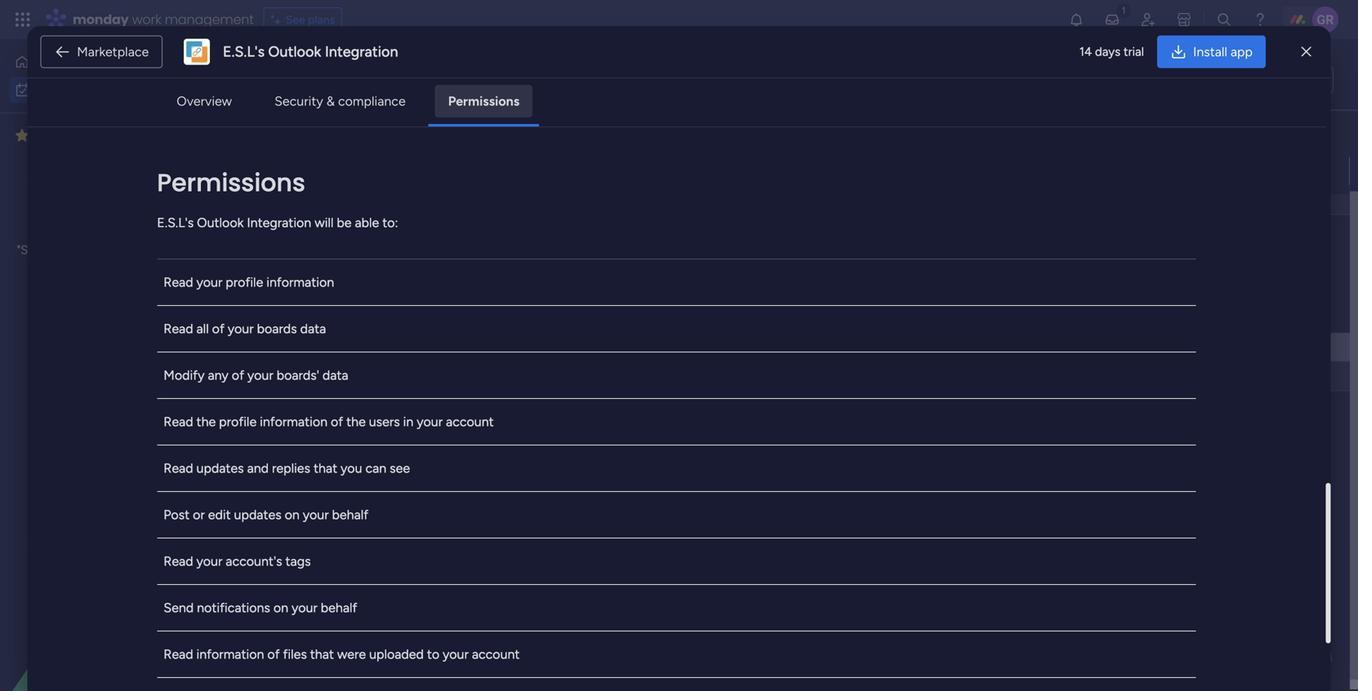 Task type: vqa. For each thing, say whether or not it's contained in the screenshot.
dapulse drag handle 3 image
no



Task type: describe. For each thing, give the bounding box(es) containing it.
next week / 0 items
[[274, 425, 403, 445]]

1 add from the top
[[276, 194, 297, 207]]

list
[[1311, 73, 1326, 87]]

project for project management
[[829, 342, 866, 356]]

security & compliance button
[[261, 85, 419, 118]]

see
[[390, 461, 410, 476]]

yet
[[149, 225, 167, 239]]

security
[[274, 94, 323, 109]]

next
[[274, 425, 307, 445]]

do
[[1295, 73, 1309, 87]]

see
[[286, 13, 305, 27]]

security & compliance
[[274, 94, 406, 109]]

read for read your account's tags
[[164, 554, 193, 569]]

tags
[[285, 554, 311, 569]]

0 inside next week / 0 items
[[364, 429, 372, 443]]

week for next
[[311, 425, 349, 445]]

account for read information of files that were uploaded to your account
[[472, 647, 520, 663]]

see plans button
[[264, 7, 342, 32]]

1 vertical spatial updates
[[234, 507, 281, 523]]

later / 0 items
[[274, 483, 365, 504]]

read updates and replies that you can see
[[164, 461, 410, 476]]

developer
[[507, 70, 565, 85]]

replies
[[272, 461, 310, 476]]

1 image
[[1116, 1, 1131, 19]]

2 + from the top
[[266, 370, 273, 384]]

2 add from the top
[[276, 370, 297, 384]]

today / 0 items
[[274, 248, 374, 269]]

0 horizontal spatial the
[[196, 414, 216, 430]]

to do list button
[[1250, 67, 1334, 93]]

days
[[1095, 44, 1121, 59]]

of for that
[[267, 647, 280, 663]]

notifications
[[197, 600, 270, 616]]

were
[[337, 647, 366, 663]]

home
[[36, 55, 67, 69]]

data for modify any of your boards' data
[[322, 368, 348, 383]]

e.s.l's for e.s.l's outlook integration
[[223, 43, 265, 60]]

read the profile information of the users in your account
[[164, 414, 494, 430]]

items for today /
[[346, 253, 374, 267]]

you inside no favorite boards yet "star" any board so that you can easily access it later
[[149, 243, 169, 258]]

1 vertical spatial any
[[208, 368, 229, 383]]

v2 star 2 image
[[16, 126, 29, 145]]

1 horizontal spatial compliance
[[758, 70, 825, 85]]

1 vertical spatial can
[[365, 461, 386, 476]]

read for read updates and replies that you can see
[[164, 461, 193, 476]]

permissions button
[[435, 85, 533, 118]]

items for later /
[[336, 488, 365, 502]]

my work
[[241, 62, 350, 98]]

it
[[124, 261, 131, 276]]

easily
[[50, 261, 80, 276]]

home link
[[10, 49, 198, 75]]

/ right this
[[350, 307, 358, 328]]

items inside next week / 0 items
[[374, 429, 403, 443]]

read your account's tags
[[164, 554, 311, 569]]

later
[[134, 261, 159, 276]]

monday marketplace image
[[1176, 11, 1192, 28]]

files
[[283, 647, 307, 663]]

e.s.l's outlook integration
[[223, 43, 398, 60]]

your left the account's
[[196, 554, 222, 569]]

boards inside no favorite boards yet "star" any board so that you can easily access it later
[[107, 225, 146, 239]]

this week /
[[274, 307, 361, 328]]

read all of your boards data
[[164, 321, 326, 337]]

all
[[196, 321, 209, 337]]

outlook for e.s.l's outlook integration will be able to:
[[197, 215, 244, 231]]

a
[[336, 542, 346, 563]]

send notifications on your behalf
[[164, 600, 357, 616]]

task
[[265, 165, 287, 178]]

notifications image
[[1068, 11, 1085, 28]]

0 horizontal spatial and
[[247, 461, 269, 476]]

0 vertical spatial and
[[733, 70, 755, 85]]

your right to
[[443, 647, 469, 663]]

read your profile information
[[164, 275, 334, 290]]

able
[[355, 215, 379, 231]]

1 vertical spatial behalf
[[321, 600, 357, 616]]

0 for today /
[[336, 253, 343, 267]]

modify
[[164, 368, 205, 383]]

be
[[337, 215, 352, 231]]

invite members image
[[1140, 11, 1156, 28]]

14
[[1079, 44, 1092, 59]]

did
[[568, 70, 587, 85]]

of left "users"
[[331, 414, 343, 430]]

task 1
[[265, 165, 294, 178]]

my
[[241, 62, 278, 98]]

work
[[285, 62, 350, 98]]

read for read all of your boards data
[[164, 321, 193, 337]]

e.s.l's outlook integration will be able to:
[[157, 215, 398, 231]]

boards'
[[277, 368, 319, 383]]

marketplace
[[77, 44, 149, 60]]

your down tags
[[292, 600, 318, 616]]

install app button
[[1157, 36, 1266, 68]]

no favorite boards yet "star" any board so that you can easily access it later
[[17, 225, 192, 276]]

users
[[369, 414, 400, 430]]

date
[[1131, 307, 1155, 321]]

post
[[164, 507, 190, 523]]

app for install
[[1231, 44, 1253, 60]]

1
[[290, 165, 294, 178]]

select product image
[[15, 11, 31, 28]]

later
[[274, 483, 311, 504]]

integration for e.s.l's outlook integration will be able to:
[[247, 215, 311, 231]]

install app
[[1193, 44, 1253, 60]]

/ right today
[[324, 248, 332, 269]]

work
[[132, 10, 161, 29]]

dapulse x slim image
[[1302, 42, 1311, 62]]

management
[[165, 10, 254, 29]]

compliance inside button
[[338, 94, 406, 109]]

project management
[[829, 342, 936, 356]]

send
[[164, 600, 194, 616]]

uploaded
[[369, 647, 424, 663]]

to do list
[[1280, 73, 1326, 87]]

without a date /
[[274, 542, 400, 563]]

e.s.l's for e.s.l's outlook integration will be able to:
[[157, 215, 194, 231]]

board
[[73, 243, 104, 258]]

so
[[107, 243, 120, 258]]

do
[[717, 343, 731, 356]]

your up all
[[196, 275, 222, 290]]



Task type: locate. For each thing, give the bounding box(es) containing it.
that inside no favorite boards yet "star" any board so that you can easily access it later
[[123, 243, 146, 258]]

any inside no favorite boards yet "star" any board so that you can easily access it later
[[50, 243, 70, 258]]

0 vertical spatial item
[[300, 194, 323, 207]]

of for boards'
[[232, 368, 244, 383]]

this
[[274, 307, 304, 328]]

will
[[315, 215, 334, 231]]

the down modify
[[196, 414, 216, 430]]

0 left in
[[364, 429, 372, 443]]

14 days trial
[[1079, 44, 1144, 59]]

1 horizontal spatial 0
[[336, 253, 343, 267]]

1 + from the top
[[266, 194, 273, 207]]

that for updates
[[314, 461, 337, 476]]

1 horizontal spatial e.s.l's
[[223, 43, 265, 60]]

/ right date on the left bottom
[[388, 542, 396, 563]]

profile for your
[[226, 275, 263, 290]]

monday work management
[[73, 10, 254, 29]]

0 horizontal spatial can
[[172, 243, 192, 258]]

0 horizontal spatial integration
[[247, 215, 311, 231]]

2 vertical spatial items
[[336, 488, 365, 502]]

/ right "later"
[[315, 483, 322, 504]]

application logo image
[[184, 39, 210, 65]]

e.s.l's
[[223, 43, 265, 60], [157, 215, 194, 231]]

2 item from the top
[[300, 370, 323, 384]]

1 horizontal spatial app
[[1231, 44, 1253, 60]]

0 vertical spatial can
[[172, 243, 192, 258]]

0 vertical spatial data
[[300, 321, 326, 337]]

1 vertical spatial add
[[276, 370, 297, 384]]

favorites
[[35, 128, 90, 143]]

data up the "boards'"
[[300, 321, 326, 337]]

item up will
[[300, 194, 323, 207]]

or
[[193, 507, 205, 523]]

favorites button
[[11, 122, 159, 149]]

1 vertical spatial you
[[341, 461, 362, 476]]

boards up modify any of your boards' data
[[257, 321, 297, 337]]

account's
[[226, 554, 282, 569]]

not
[[590, 70, 610, 85]]

2 + add item from the top
[[266, 370, 323, 384]]

1 vertical spatial + add item
[[266, 370, 323, 384]]

0 horizontal spatial boards
[[107, 225, 146, 239]]

0 vertical spatial on
[[285, 507, 300, 523]]

1 vertical spatial profile
[[219, 414, 257, 430]]

any right modify
[[208, 368, 229, 383]]

integration down plans
[[325, 43, 398, 60]]

and left "replies"
[[247, 461, 269, 476]]

in
[[403, 414, 414, 430]]

app right install
[[1231, 44, 1253, 60]]

1 vertical spatial week
[[311, 425, 349, 445]]

1 vertical spatial integration
[[247, 215, 311, 231]]

1 horizontal spatial can
[[365, 461, 386, 476]]

project for project
[[265, 341, 301, 355]]

modify any of your boards' data
[[164, 368, 348, 383]]

project
[[265, 341, 301, 355], [829, 342, 866, 356]]

1 horizontal spatial the
[[346, 414, 366, 430]]

0 vertical spatial outlook
[[268, 43, 321, 60]]

integration up today
[[247, 215, 311, 231]]

0 horizontal spatial outlook
[[197, 215, 244, 231]]

week
[[308, 307, 346, 328], [311, 425, 349, 445]]

+ add item up e.s.l's outlook integration will be able to:
[[266, 194, 323, 207]]

trial
[[1124, 44, 1144, 59]]

integration for e.s.l's outlook integration
[[325, 43, 398, 60]]

on
[[285, 507, 300, 523], [273, 600, 288, 616]]

week for this
[[308, 307, 346, 328]]

to
[[1280, 73, 1293, 87]]

0 vertical spatial compliance
[[758, 70, 825, 85]]

0 vertical spatial permissions
[[448, 94, 520, 109]]

1 vertical spatial account
[[472, 647, 520, 663]]

profile up read all of your boards data
[[226, 275, 263, 290]]

the
[[457, 70, 479, 85]]

the right provide
[[660, 70, 680, 85]]

see plans
[[286, 13, 335, 27]]

edit
[[208, 507, 231, 523]]

add up next at the left
[[276, 370, 297, 384]]

week right next at the left
[[311, 425, 349, 445]]

None search field
[[309, 129, 458, 155]]

0 vertical spatial behalf
[[332, 507, 368, 523]]

0 vertical spatial items
[[346, 253, 374, 267]]

marketplace button
[[40, 36, 163, 68]]

no
[[41, 225, 57, 239]]

1 vertical spatial that
[[314, 461, 337, 476]]

to:
[[382, 215, 398, 231]]

greg robinson image
[[1312, 7, 1339, 33]]

1 horizontal spatial any
[[208, 368, 229, 383]]

1 horizontal spatial boards
[[257, 321, 297, 337]]

add up e.s.l's outlook integration will be able to:
[[276, 194, 297, 207]]

without
[[274, 542, 332, 563]]

0 down be
[[336, 253, 343, 267]]

that up it
[[123, 243, 146, 258]]

account for read the profile information of the users in your account
[[446, 414, 494, 430]]

the
[[660, 70, 680, 85], [196, 414, 216, 430], [346, 414, 366, 430]]

integration
[[325, 43, 398, 60], [247, 215, 311, 231]]

0 vertical spatial you
[[149, 243, 169, 258]]

can inside no favorite boards yet "star" any board so that you can easily access it later
[[172, 243, 192, 258]]

data right the "boards'"
[[322, 368, 348, 383]]

data
[[300, 321, 326, 337], [322, 368, 348, 383]]

any up easily on the top left of page
[[50, 243, 70, 258]]

5 read from the top
[[164, 554, 193, 569]]

1 vertical spatial boards
[[257, 321, 297, 337]]

can left see
[[365, 461, 386, 476]]

2 vertical spatial that
[[310, 647, 334, 663]]

read for read your profile information
[[164, 275, 193, 290]]

today
[[274, 248, 321, 269]]

provide
[[613, 70, 657, 85]]

group
[[727, 307, 759, 321]]

read right the later
[[164, 275, 193, 290]]

updates up edit
[[196, 461, 244, 476]]

security
[[683, 70, 730, 85]]

read information of files that were uploaded to your account
[[164, 647, 520, 663]]

0 vertical spatial account
[[446, 414, 494, 430]]

can right the so
[[172, 243, 192, 258]]

and right the security
[[733, 70, 755, 85]]

outlook for e.s.l's outlook integration
[[268, 43, 321, 60]]

outlook right yet
[[197, 215, 244, 231]]

0 right "later"
[[326, 488, 334, 502]]

your right all
[[228, 321, 254, 337]]

behalf down the later / 0 items
[[332, 507, 368, 523]]

you down yet
[[149, 243, 169, 258]]

1 horizontal spatial permissions
[[448, 94, 520, 109]]

0 vertical spatial any
[[50, 243, 70, 258]]

read for read the profile information of the users in your account
[[164, 414, 193, 430]]

profile for the
[[219, 414, 257, 430]]

permissions inside button
[[448, 94, 520, 109]]

e.s.l's up the later
[[157, 215, 194, 231]]

1 horizontal spatial integration
[[325, 43, 398, 60]]

2 horizontal spatial 0
[[364, 429, 372, 443]]

update feed image
[[1104, 11, 1120, 28]]

of left the files
[[267, 647, 280, 663]]

2 horizontal spatial the
[[660, 70, 680, 85]]

items inside today / 0 items
[[346, 253, 374, 267]]

6 read from the top
[[164, 647, 193, 663]]

0 horizontal spatial project
[[265, 341, 301, 355]]

2 read from the top
[[164, 321, 193, 337]]

read down modify
[[164, 414, 193, 430]]

0 horizontal spatial compliance
[[338, 94, 406, 109]]

to
[[427, 647, 439, 663]]

you
[[149, 243, 169, 258], [341, 461, 362, 476]]

2 vertical spatial 0
[[326, 488, 334, 502]]

item
[[300, 194, 323, 207], [300, 370, 323, 384]]

project management link
[[826, 334, 978, 361]]

read
[[164, 275, 193, 290], [164, 321, 193, 337], [164, 414, 193, 430], [164, 461, 193, 476], [164, 554, 193, 569], [164, 647, 193, 663]]

the left "users"
[[346, 414, 366, 430]]

to-
[[702, 343, 717, 356]]

item up read the profile information of the users in your account
[[300, 370, 323, 384]]

1 vertical spatial and
[[247, 461, 269, 476]]

4 read from the top
[[164, 461, 193, 476]]

0 vertical spatial profile
[[226, 275, 263, 290]]

1 horizontal spatial outlook
[[268, 43, 321, 60]]

boards up the so
[[107, 225, 146, 239]]

your down the later / 0 items
[[303, 507, 329, 523]]

+ add item up read the profile information of the users in your account
[[266, 370, 323, 384]]

1 vertical spatial items
[[374, 429, 403, 443]]

of down read all of your boards data
[[232, 368, 244, 383]]

to-do
[[702, 343, 731, 356]]

help image
[[1252, 11, 1268, 28]]

Filter dashboard by text search field
[[309, 129, 458, 155]]

install
[[1193, 44, 1227, 60]]

1 item from the top
[[300, 194, 323, 207]]

1 vertical spatial permissions
[[157, 166, 305, 200]]

0 vertical spatial updates
[[196, 461, 244, 476]]

/ left "users"
[[353, 425, 360, 445]]

of for boards
[[212, 321, 224, 337]]

data for read all of your boards data
[[300, 321, 326, 337]]

of
[[212, 321, 224, 337], [232, 368, 244, 383], [331, 414, 343, 430], [267, 647, 280, 663]]

access
[[83, 261, 121, 276]]

on down "later"
[[285, 507, 300, 523]]

1 + add item from the top
[[266, 194, 323, 207]]

1 vertical spatial outlook
[[197, 215, 244, 231]]

your right in
[[417, 414, 443, 430]]

0 inside the later / 0 items
[[326, 488, 334, 502]]

1 vertical spatial 0
[[364, 429, 372, 443]]

"star"
[[17, 243, 47, 258]]

outlook
[[268, 43, 321, 60], [197, 215, 244, 231]]

information
[[829, 70, 896, 85], [266, 275, 334, 290], [260, 414, 328, 430], [196, 647, 264, 663]]

read up send
[[164, 554, 193, 569]]

lottie animation image
[[0, 527, 208, 692]]

0 vertical spatial week
[[308, 307, 346, 328]]

1 vertical spatial compliance
[[338, 94, 406, 109]]

that for information
[[310, 647, 334, 663]]

that
[[123, 243, 146, 258], [314, 461, 337, 476], [310, 647, 334, 663]]

0 inside today / 0 items
[[336, 253, 343, 267]]

permissions up e.s.l's outlook integration will be able to:
[[157, 166, 305, 200]]

0 horizontal spatial permissions
[[157, 166, 305, 200]]

read down send
[[164, 647, 193, 663]]

app right the
[[482, 70, 504, 85]]

behalf
[[332, 507, 368, 523], [321, 600, 357, 616]]

0 vertical spatial + add item
[[266, 194, 323, 207]]

0 vertical spatial e.s.l's
[[223, 43, 265, 60]]

items down able
[[346, 253, 374, 267]]

1 vertical spatial app
[[482, 70, 504, 85]]

0 vertical spatial integration
[[325, 43, 398, 60]]

account right to
[[472, 647, 520, 663]]

1 horizontal spatial project
[[829, 342, 866, 356]]

updates
[[196, 461, 244, 476], [234, 507, 281, 523]]

updates right edit
[[234, 507, 281, 523]]

1 vertical spatial item
[[300, 370, 323, 384]]

1 vertical spatial e.s.l's
[[157, 215, 194, 231]]

compliance
[[758, 70, 825, 85], [338, 94, 406, 109]]

1 vertical spatial +
[[266, 370, 273, 384]]

post or edit updates on your behalf
[[164, 507, 368, 523]]

project down this
[[265, 341, 301, 355]]

items right "later"
[[336, 488, 365, 502]]

on right notifications
[[273, 600, 288, 616]]

e.s.l's up my
[[223, 43, 265, 60]]

1 vertical spatial data
[[322, 368, 348, 383]]

monday
[[73, 10, 129, 29]]

0 vertical spatial 0
[[336, 253, 343, 267]]

of right all
[[212, 321, 224, 337]]

1 horizontal spatial and
[[733, 70, 755, 85]]

read up post
[[164, 461, 193, 476]]

that up the later / 0 items
[[314, 461, 337, 476]]

boards
[[107, 225, 146, 239], [257, 321, 297, 337]]

permissions down the
[[448, 94, 520, 109]]

0 horizontal spatial you
[[149, 243, 169, 258]]

0 horizontal spatial e.s.l's
[[157, 215, 194, 231]]

outlook up my work
[[268, 43, 321, 60]]

read for read information of files that were uploaded to your account
[[164, 647, 193, 663]]

your left the "boards'"
[[247, 368, 273, 383]]

behalf up read information of files that were uploaded to your account
[[321, 600, 357, 616]]

read left all
[[164, 321, 193, 337]]

and
[[733, 70, 755, 85], [247, 461, 269, 476]]

project left management
[[829, 342, 866, 356]]

account right in
[[446, 414, 494, 430]]

home option
[[10, 49, 198, 75]]

0 horizontal spatial app
[[482, 70, 504, 85]]

board
[[887, 307, 917, 321]]

0 vertical spatial boards
[[107, 225, 146, 239]]

that right the files
[[310, 647, 334, 663]]

plans
[[308, 13, 335, 27]]

0 horizontal spatial 0
[[326, 488, 334, 502]]

mar
[[1129, 341, 1147, 354]]

app inside button
[[1231, 44, 1253, 60]]

3 read from the top
[[164, 414, 193, 430]]

search everything image
[[1216, 11, 1232, 28]]

8
[[1150, 341, 1157, 354]]

0 vertical spatial +
[[266, 194, 273, 207]]

0 vertical spatial app
[[1231, 44, 1253, 60]]

&
[[326, 94, 335, 109]]

you down next week / 0 items
[[341, 461, 362, 476]]

profile down modify any of your boards' data
[[219, 414, 257, 430]]

0 for later /
[[326, 488, 334, 502]]

mar 8
[[1129, 341, 1157, 354]]

0 vertical spatial add
[[276, 194, 297, 207]]

0 horizontal spatial any
[[50, 243, 70, 258]]

app for the
[[482, 70, 504, 85]]

+ left the "boards'"
[[266, 370, 273, 384]]

0 vertical spatial that
[[123, 243, 146, 258]]

people
[[1020, 307, 1055, 321]]

+ add item
[[266, 194, 323, 207], [266, 370, 323, 384]]

add
[[276, 194, 297, 207], [276, 370, 297, 384]]

items left in
[[374, 429, 403, 443]]

1 horizontal spatial you
[[341, 461, 362, 476]]

+ up e.s.l's outlook integration will be able to:
[[266, 194, 273, 207]]

favorite
[[60, 225, 104, 239]]

1 vertical spatial on
[[273, 600, 288, 616]]

week right this
[[308, 307, 346, 328]]

1 read from the top
[[164, 275, 193, 290]]

items inside the later / 0 items
[[336, 488, 365, 502]]

lottie animation element
[[0, 527, 208, 692]]



